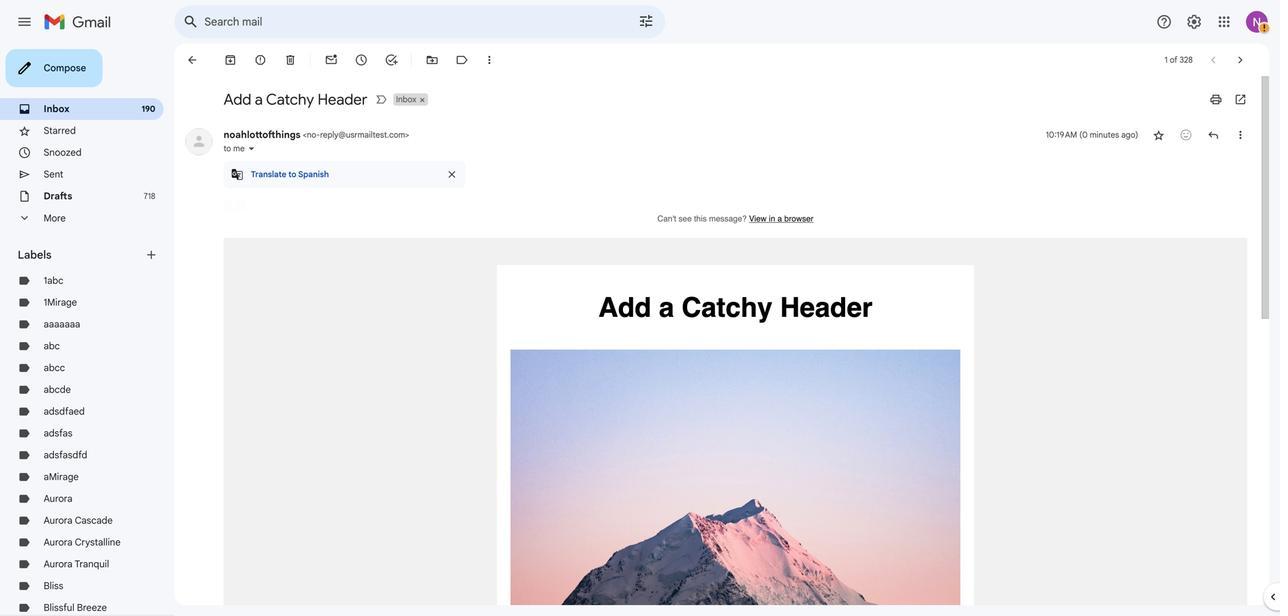 Task type: describe. For each thing, give the bounding box(es) containing it.
1mirage
[[44, 297, 77, 309]]

message?
[[709, 214, 747, 224]]

<
[[303, 130, 307, 140]]

adsfas link
[[44, 427, 72, 439]]

1 vertical spatial header
[[780, 292, 873, 323]]

compose
[[44, 62, 86, 74]]

drafts link
[[44, 190, 72, 202]]

labels navigation
[[0, 44, 175, 616]]

aaaaaaa link
[[44, 318, 80, 330]]

blissful breeze
[[44, 602, 107, 614]]

aurora for aurora crystalline
[[44, 537, 73, 549]]

ago)
[[1122, 130, 1139, 140]]

abcc
[[44, 362, 65, 374]]

0 horizontal spatial header
[[318, 90, 367, 109]]

move to image
[[425, 53, 439, 67]]

10:19 am
[[1046, 130, 1078, 140]]

aurora tranquil link
[[44, 558, 109, 570]]

328
[[1180, 55, 1193, 65]]

add to tasks image
[[385, 53, 398, 67]]

cascade
[[75, 515, 113, 527]]

labels image
[[455, 53, 469, 67]]

see
[[679, 214, 692, 224]]

can't
[[658, 214, 676, 224]]

aurora crystalline
[[44, 537, 121, 549]]

abcde link
[[44, 384, 71, 396]]

snooze image
[[355, 53, 368, 67]]

tranquil
[[75, 558, 109, 570]]

blissful
[[44, 602, 74, 614]]

abcde
[[44, 384, 71, 396]]

amirage
[[44, 471, 79, 483]]

aurora link
[[44, 493, 73, 505]]

aaaaaaa
[[44, 318, 80, 330]]

0 horizontal spatial add a catchy header
[[224, 90, 367, 109]]

2 horizontal spatial a
[[778, 214, 782, 224]]

inbox for inbox button
[[396, 94, 417, 105]]

archive image
[[224, 53, 237, 67]]

inbox link
[[44, 103, 70, 115]]

abc link
[[44, 340, 60, 352]]

back to inbox image
[[185, 53, 199, 67]]

gmail image
[[44, 8, 118, 35]]

adsdfaed link
[[44, 406, 85, 418]]

10:19 am (0 minutes ago)
[[1046, 130, 1139, 140]]

minutes
[[1090, 130, 1120, 140]]

labels heading
[[18, 248, 145, 262]]

1 horizontal spatial add a catchy header
[[599, 292, 873, 323]]

1 vertical spatial catchy
[[682, 292, 773, 323]]

aurora for aurora link
[[44, 493, 73, 505]]

crystalline
[[75, 537, 121, 549]]

download attachment image
[[227, 195, 242, 210]]

can't see this message? view in a browser
[[658, 214, 814, 224]]

adsfasdfd
[[44, 449, 87, 461]]

amirage link
[[44, 471, 79, 483]]

starred
[[44, 125, 76, 137]]

aurora tranquil
[[44, 558, 109, 570]]

spanish
[[298, 169, 329, 180]]

Not starred checkbox
[[1152, 128, 1166, 142]]

in
[[769, 214, 775, 224]]

1 of 328
[[1165, 55, 1193, 65]]

main menu image
[[16, 14, 33, 30]]

aurora for aurora tranquil
[[44, 558, 73, 570]]

reply@usrmailtest.com
[[320, 130, 405, 140]]



Task type: locate. For each thing, give the bounding box(es) containing it.
translate to spanish
[[251, 169, 329, 180]]

to me
[[224, 144, 245, 154]]

0 vertical spatial to
[[224, 144, 231, 154]]

Search mail text field
[[205, 15, 600, 29]]

translate to spanish button
[[245, 168, 334, 181]]

aurora cascade link
[[44, 515, 113, 527]]

add a catchy header
[[224, 90, 367, 109], [599, 292, 873, 323]]

this
[[694, 214, 707, 224]]

add
[[224, 90, 251, 109], [599, 292, 652, 323]]

0 horizontal spatial a
[[255, 90, 263, 109]]

view in a browser link
[[749, 214, 814, 224]]

inbox up the >
[[396, 94, 417, 105]]

2 aurora from the top
[[44, 515, 73, 527]]

1mirage link
[[44, 297, 77, 309]]

190
[[142, 104, 155, 114]]

starred link
[[44, 125, 76, 137]]

settings image
[[1186, 14, 1203, 30]]

1 vertical spatial add a catchy header
[[599, 292, 873, 323]]

0 vertical spatial add
[[224, 90, 251, 109]]

1 horizontal spatial header
[[780, 292, 873, 323]]

aurora for aurora cascade
[[44, 515, 73, 527]]

translate
[[251, 169, 286, 180]]

to left me
[[224, 144, 231, 154]]

support image
[[1156, 14, 1173, 30]]

breeze
[[77, 602, 107, 614]]

advanced search options image
[[633, 7, 660, 35]]

(0
[[1080, 130, 1088, 140]]

aurora crystalline link
[[44, 537, 121, 549]]

no-
[[307, 130, 320, 140]]

more image
[[483, 53, 496, 67]]

more
[[44, 212, 66, 224]]

adsfas
[[44, 427, 72, 439]]

bliss
[[44, 580, 63, 592]]

inbox up starred link
[[44, 103, 70, 115]]

more button
[[0, 207, 164, 229]]

1 horizontal spatial inbox
[[396, 94, 417, 105]]

aurora down aurora link
[[44, 515, 73, 527]]

noahlottofthings cell
[[224, 129, 409, 141]]

abcc link
[[44, 362, 65, 374]]

to left spanish
[[289, 169, 296, 180]]

1 horizontal spatial a
[[659, 292, 674, 323]]

10:19 am (0 minutes ago) cell
[[1046, 128, 1139, 142]]

1 horizontal spatial to
[[289, 169, 296, 180]]

noahlottofthings
[[224, 129, 301, 141]]

0 horizontal spatial to
[[224, 144, 231, 154]]

not starred image
[[1152, 128, 1166, 142]]

2 vertical spatial a
[[659, 292, 674, 323]]

snoozed link
[[44, 147, 82, 159]]

1
[[1165, 55, 1168, 65]]

1 horizontal spatial add
[[599, 292, 652, 323]]

show details image
[[247, 145, 256, 153]]

4 aurora from the top
[[44, 558, 73, 570]]

1abc
[[44, 275, 63, 287]]

aurora down the amirage
[[44, 493, 73, 505]]

snoozed
[[44, 147, 82, 159]]

inbox for inbox link
[[44, 103, 70, 115]]

to
[[224, 144, 231, 154], [289, 169, 296, 180]]

drafts
[[44, 190, 72, 202]]

labels
[[18, 248, 52, 262]]

sent
[[44, 168, 63, 180]]

catchy
[[266, 90, 314, 109], [682, 292, 773, 323]]

aurora up aurora tranquil link
[[44, 537, 73, 549]]

browser
[[785, 214, 814, 224]]

0 horizontal spatial inbox
[[44, 103, 70, 115]]

1 aurora from the top
[[44, 493, 73, 505]]

older image
[[1234, 53, 1248, 67]]

1 horizontal spatial catchy
[[682, 292, 773, 323]]

0 vertical spatial header
[[318, 90, 367, 109]]

0 horizontal spatial catchy
[[266, 90, 314, 109]]

abc
[[44, 340, 60, 352]]

bliss link
[[44, 580, 63, 592]]

inbox inside labels "navigation"
[[44, 103, 70, 115]]

search mail image
[[179, 10, 203, 34]]

aurora
[[44, 493, 73, 505], [44, 515, 73, 527], [44, 537, 73, 549], [44, 558, 73, 570]]

me
[[233, 144, 245, 154]]

compose button
[[5, 49, 103, 87]]

aurora up bliss "link"
[[44, 558, 73, 570]]

adsdfaed
[[44, 406, 85, 418]]

None search field
[[175, 5, 665, 38]]

inbox
[[396, 94, 417, 105], [44, 103, 70, 115]]

1 vertical spatial to
[[289, 169, 296, 180]]

blissful breeze link
[[44, 602, 107, 614]]

adsfasdfd link
[[44, 449, 87, 461]]

aurora cascade
[[44, 515, 113, 527]]

>
[[405, 130, 409, 140]]

718
[[144, 191, 155, 201]]

of
[[1170, 55, 1178, 65]]

1abc link
[[44, 275, 63, 287]]

header
[[318, 90, 367, 109], [780, 292, 873, 323]]

0 horizontal spatial add
[[224, 90, 251, 109]]

to inside button
[[289, 169, 296, 180]]

inbox inside inbox button
[[396, 94, 417, 105]]

view
[[749, 214, 767, 224]]

noahlottofthings < no-reply@usrmailtest.com >
[[224, 129, 409, 141]]

a
[[255, 90, 263, 109], [778, 214, 782, 224], [659, 292, 674, 323]]

sent link
[[44, 168, 63, 180]]

1 vertical spatial add
[[599, 292, 652, 323]]

1 vertical spatial a
[[778, 214, 782, 224]]

inbox button
[[393, 93, 418, 106]]

0 vertical spatial catchy
[[266, 90, 314, 109]]

0 vertical spatial add a catchy header
[[224, 90, 367, 109]]

delete image
[[284, 53, 297, 67]]

3 aurora from the top
[[44, 537, 73, 549]]

0 vertical spatial a
[[255, 90, 263, 109]]

report spam image
[[254, 53, 267, 67]]



Task type: vqa. For each thing, say whether or not it's contained in the screenshot.
me on the top left
yes



